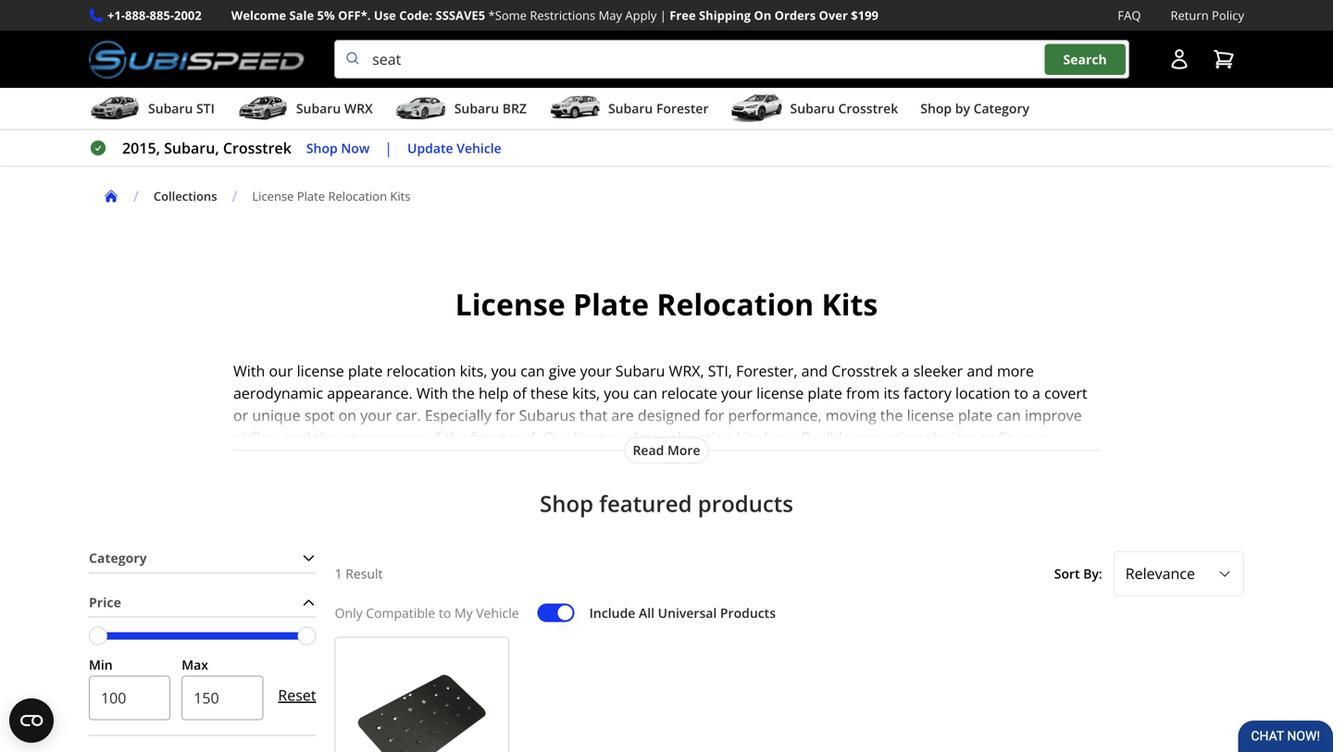 Task type: locate. For each thing, give the bounding box(es) containing it.
0 horizontal spatial relocation
[[328, 188, 387, 205]]

1 vertical spatial with
[[416, 383, 448, 403]]

include
[[589, 604, 636, 622]]

update vehicle button
[[407, 138, 502, 159]]

1 vertical spatial |
[[385, 138, 393, 158]]

2 vertical spatial shop
[[540, 489, 594, 519]]

your
[[580, 361, 612, 381], [721, 383, 753, 403], [360, 406, 392, 426], [1017, 428, 1048, 448], [455, 495, 487, 514]]

to left my
[[439, 604, 451, 622]]

relocation up account at the right bottom of the page
[[663, 428, 733, 448]]

1 horizontal spatial kits,
[[572, 383, 600, 403]]

1 horizontal spatial a
[[901, 361, 910, 381]]

1 vertical spatial our
[[681, 472, 705, 492]]

use
[[374, 7, 396, 24]]

can up these
[[521, 361, 545, 381]]

our down account at the right bottom of the page
[[681, 472, 705, 492]]

1 horizontal spatial /
[[232, 186, 237, 206]]

1 vertical spatial crosstrek
[[223, 138, 292, 158]]

subaru for subaru crosstrek
[[790, 100, 835, 117]]

relocation
[[328, 188, 387, 205], [657, 284, 814, 325]]

2 vertical spatial crosstrek
[[832, 361, 898, 381]]

2 horizontal spatial you
[[904, 472, 929, 492]]

1 horizontal spatial kits
[[737, 428, 761, 448]]

fit
[[999, 428, 1013, 448]]

| right now
[[385, 138, 393, 158]]

relocation up sti,
[[657, 284, 814, 325]]

1 horizontal spatial our
[[681, 472, 705, 492]]

subaru left wrx
[[296, 100, 341, 117]]

can left relocate
[[633, 383, 658, 403]]

2 horizontal spatial a
[[1032, 383, 1041, 403]]

search
[[1063, 50, 1107, 68]]

perrin
[[828, 450, 870, 470]]

with
[[233, 361, 265, 381], [416, 383, 448, 403], [646, 472, 677, 492]]

subaru for subaru brz
[[454, 100, 499, 117]]

plate
[[348, 361, 383, 381], [808, 383, 842, 403], [958, 406, 993, 426], [625, 428, 660, 448], [760, 472, 795, 492]]

of right help
[[513, 383, 527, 403]]

a left safe
[[434, 472, 442, 492]]

improve
[[1025, 406, 1082, 426], [966, 472, 1023, 492]]

0 vertical spatial improve
[[1025, 406, 1082, 426]]

with up the aerodynamic
[[233, 361, 265, 381]]

2 horizontal spatial to
[[1014, 383, 1029, 403]]

kits up "from"
[[822, 284, 878, 325]]

0 vertical spatial can
[[521, 361, 545, 381]]

1 vertical spatial that
[[365, 472, 393, 492]]

improve down covert
[[1025, 406, 1082, 426]]

0 vertical spatial kits
[[390, 188, 411, 205]]

0 vertical spatial kits,
[[460, 361, 487, 381]]

+1-
[[107, 7, 125, 24]]

0 vertical spatial with
[[233, 361, 265, 381]]

give
[[549, 361, 576, 381]]

for down help
[[495, 406, 515, 426]]

subaru left sti
[[148, 100, 193, 117]]

0 horizontal spatial that
[[365, 472, 393, 492]]

0 horizontal spatial kits
[[390, 188, 411, 205]]

category
[[89, 550, 147, 567]]

/ right "home" icon
[[133, 186, 139, 206]]

0 vertical spatial crosstrek
[[838, 100, 898, 117]]

a subaru forester thumbnail image image
[[549, 95, 601, 122]]

1 vertical spatial to
[[981, 428, 995, 448]]

shop left now
[[306, 139, 338, 157]]

shop left 'by'
[[921, 100, 952, 117]]

license up give
[[455, 284, 565, 325]]

shop by category
[[921, 100, 1030, 117]]

plate up moving
[[808, 383, 842, 403]]

you up help
[[491, 361, 517, 381]]

for
[[495, 406, 515, 426], [704, 406, 724, 426], [443, 450, 463, 470], [1074, 450, 1093, 470]]

relocation down perrin
[[799, 472, 868, 492]]

0 vertical spatial license plate relocation kits
[[252, 188, 411, 205]]

plate down producers
[[760, 472, 795, 492]]

1 horizontal spatial license plate relocation kits
[[455, 284, 878, 325]]

2002
[[174, 7, 202, 24]]

wrx
[[344, 100, 373, 117]]

you up take
[[604, 383, 629, 403]]

1 vertical spatial a
[[1032, 383, 1041, 403]]

0 vertical spatial designed
[[638, 406, 701, 426]]

1 horizontal spatial are
[[611, 406, 634, 426]]

relocation up car.
[[387, 361, 456, 381]]

2 horizontal spatial relocation
[[799, 472, 868, 492]]

these
[[530, 383, 569, 403]]

0 horizontal spatial you
[[491, 361, 517, 381]]

our up the aerodynamic
[[269, 361, 293, 381]]

subaru left wrx,
[[616, 361, 665, 381]]

compatible
[[366, 604, 435, 622]]

1 horizontal spatial improve
[[1025, 406, 1082, 426]]

1 horizontal spatial to
[[981, 428, 995, 448]]

a up factory
[[901, 361, 910, 381]]

1 vertical spatial designed
[[377, 450, 439, 470]]

are down appearance
[[350, 450, 373, 470]]

help
[[479, 383, 509, 403]]

1 vertical spatial kits
[[822, 284, 878, 325]]

0 horizontal spatial kits
[[337, 472, 361, 492]]

Select... button
[[1114, 552, 1244, 597]]

1 vertical spatial are
[[350, 450, 373, 470]]

shop inside shop by category dropdown button
[[921, 100, 952, 117]]

1 vertical spatial vehicle
[[476, 604, 519, 622]]

1 vertical spatial kits
[[337, 472, 361, 492]]

license plate relocation kits up wrx,
[[455, 284, 878, 325]]

free
[[670, 7, 696, 24]]

/ right collections
[[232, 186, 237, 206]]

subaru inside with our license plate relocation kits, you can give your subaru wrx, sti, forester, and crosstrek a sleeker and more aerodynamic appearance. with the help of these kits, you can relocate your license plate from its factory location to a covert or unique spot on your car. especially for subarus that are designed for performance, moving the license plate can improve airflow and the appearance of the front end. our license plate relocation kits have flexible mounting choices to fit your preferences and are designed for simple installation. take into account producers like perrin performance and subispeed for their premium kits that offer a safe and fashionable option. with our license plate relocation kits, you may improve the aesthetics and aerodynamics of your subaru.
[[616, 361, 665, 381]]

1 vertical spatial you
[[604, 383, 629, 403]]

the
[[452, 383, 475, 403], [880, 406, 903, 426], [315, 428, 337, 448], [444, 428, 467, 448], [1027, 472, 1050, 492]]

1 horizontal spatial plate
[[573, 284, 649, 325]]

+1-888-885-2002
[[107, 7, 202, 24]]

0 vertical spatial shop
[[921, 100, 952, 117]]

installation.
[[516, 450, 596, 470]]

flexible
[[801, 428, 851, 448]]

1 vertical spatial relocation
[[657, 284, 814, 325]]

kits, down give
[[572, 383, 600, 403]]

0 vertical spatial |
[[660, 7, 667, 24]]

0 horizontal spatial shop
[[306, 139, 338, 157]]

0 horizontal spatial to
[[439, 604, 451, 622]]

a left covert
[[1032, 383, 1041, 403]]

products
[[698, 489, 794, 519]]

your down safe
[[455, 495, 487, 514]]

now
[[341, 139, 370, 157]]

moving
[[826, 406, 877, 426]]

relocation down now
[[328, 188, 387, 205]]

license
[[297, 361, 344, 381], [757, 383, 804, 403], [907, 406, 954, 426], [574, 428, 621, 448], [709, 472, 756, 492]]

you
[[491, 361, 517, 381], [604, 383, 629, 403], [904, 472, 929, 492]]

kits down update on the top left of the page
[[390, 188, 411, 205]]

2 vertical spatial with
[[646, 472, 677, 492]]

offer
[[397, 472, 430, 492]]

subaru for subaru sti
[[148, 100, 193, 117]]

sort by:
[[1054, 565, 1103, 583]]

plate down shop now link
[[297, 188, 325, 205]]

license plate relocation kits link
[[252, 188, 425, 205]]

license down 2015, subaru, crosstrek
[[252, 188, 294, 205]]

1 horizontal spatial |
[[660, 7, 667, 24]]

subaru inside dropdown button
[[148, 100, 193, 117]]

price button
[[89, 589, 316, 617]]

that right the "subarus"
[[580, 406, 608, 426]]

for down relocate
[[704, 406, 724, 426]]

of down especially
[[427, 428, 441, 448]]

1 horizontal spatial shop
[[540, 489, 594, 519]]

relocation
[[387, 361, 456, 381], [663, 428, 733, 448], [799, 472, 868, 492]]

only compatible to my vehicle
[[335, 604, 519, 622]]

you down "performance"
[[904, 472, 929, 492]]

license up spot
[[297, 361, 344, 381]]

crosstrek
[[838, 100, 898, 117], [223, 138, 292, 158], [832, 361, 898, 381]]

that
[[580, 406, 608, 426], [365, 472, 393, 492]]

2 vertical spatial of
[[438, 495, 452, 514]]

welcome
[[231, 7, 286, 24]]

improve down subispeed
[[966, 472, 1023, 492]]

2015,
[[122, 138, 160, 158]]

0 vertical spatial are
[[611, 406, 634, 426]]

shop now
[[306, 139, 370, 157]]

by
[[955, 100, 970, 117]]

kits up aerodynamics
[[337, 472, 361, 492]]

kits up producers
[[737, 428, 761, 448]]

vehicle right my
[[476, 604, 519, 622]]

1 vertical spatial plate
[[573, 284, 649, 325]]

maximum slider
[[298, 627, 316, 646]]

subaru left brz
[[454, 100, 499, 117]]

designed down relocate
[[638, 406, 701, 426]]

1 vertical spatial license
[[455, 284, 565, 325]]

0 horizontal spatial designed
[[377, 450, 439, 470]]

to down more
[[1014, 383, 1029, 403]]

more
[[997, 361, 1034, 381]]

with up car.
[[416, 383, 448, 403]]

are up read
[[611, 406, 634, 426]]

2 vertical spatial can
[[997, 406, 1021, 426]]

sssave5
[[436, 7, 485, 24]]

that up aerodynamics
[[365, 472, 393, 492]]

vehicle down subaru brz at the top left of page
[[457, 139, 502, 157]]

license up take
[[574, 428, 621, 448]]

1 horizontal spatial kits
[[822, 284, 878, 325]]

update
[[407, 139, 453, 157]]

2 horizontal spatial can
[[997, 406, 1021, 426]]

shop
[[921, 100, 952, 117], [306, 139, 338, 157], [540, 489, 594, 519]]

*some
[[488, 7, 527, 24]]

0 vertical spatial relocation
[[387, 361, 456, 381]]

1 vertical spatial relocation
[[663, 428, 733, 448]]

collections
[[154, 188, 217, 205]]

plate up give
[[573, 284, 649, 325]]

shop down installation.
[[540, 489, 594, 519]]

subaru crosstrek
[[790, 100, 898, 117]]

can up fit
[[997, 406, 1021, 426]]

and down simple
[[478, 472, 505, 492]]

of down safe
[[438, 495, 452, 514]]

0 vertical spatial vehicle
[[457, 139, 502, 157]]

our
[[269, 361, 293, 381], [681, 472, 705, 492]]

0 horizontal spatial plate
[[297, 188, 325, 205]]

plate up into
[[625, 428, 660, 448]]

mounting
[[855, 428, 922, 448]]

more
[[668, 442, 700, 459]]

1 vertical spatial can
[[633, 383, 658, 403]]

faq
[[1118, 7, 1141, 24]]

kits, down "performance"
[[872, 472, 900, 492]]

of
[[513, 383, 527, 403], [427, 428, 441, 448], [438, 495, 452, 514]]

subaru for subaru forester
[[608, 100, 653, 117]]

2 horizontal spatial kits,
[[872, 472, 900, 492]]

subaru inside dropdown button
[[454, 100, 499, 117]]

0 horizontal spatial our
[[269, 361, 293, 381]]

subaru forester
[[608, 100, 709, 117]]

with down into
[[646, 472, 677, 492]]

front
[[471, 428, 505, 448]]

0 vertical spatial license
[[252, 188, 294, 205]]

1 / from the left
[[133, 186, 139, 206]]

2 horizontal spatial shop
[[921, 100, 952, 117]]

and right "forester," at right
[[802, 361, 828, 381]]

the down spot
[[315, 428, 337, 448]]

1 horizontal spatial can
[[633, 383, 658, 403]]

a
[[901, 361, 910, 381], [1032, 383, 1041, 403], [434, 472, 442, 492]]

subaru right a subaru crosstrek thumbnail image at the right
[[790, 100, 835, 117]]

vehicle
[[457, 139, 502, 157], [476, 604, 519, 622]]

subispeed logo image
[[89, 40, 305, 79]]

producers
[[726, 450, 797, 470]]

or
[[233, 406, 248, 426]]

kits, up help
[[460, 361, 487, 381]]

for up safe
[[443, 450, 463, 470]]

and
[[802, 361, 828, 381], [967, 361, 993, 381], [284, 428, 311, 448], [320, 450, 346, 470], [968, 450, 994, 470], [478, 472, 505, 492], [307, 495, 333, 514]]

1 horizontal spatial you
[[604, 383, 629, 403]]

option.
[[593, 472, 642, 492]]

choices
[[926, 428, 977, 448]]

like
[[801, 450, 824, 470]]

0 horizontal spatial with
[[233, 361, 265, 381]]

Min text field
[[89, 676, 171, 721]]

0 horizontal spatial can
[[521, 361, 545, 381]]

to left fit
[[981, 428, 995, 448]]

1 horizontal spatial relocation
[[657, 284, 814, 325]]

premium
[[270, 472, 333, 492]]

designed up offer at the left of page
[[377, 450, 439, 470]]

1 horizontal spatial that
[[580, 406, 608, 426]]

subaru left forester
[[608, 100, 653, 117]]

2 vertical spatial a
[[434, 472, 442, 492]]

| left free
[[660, 7, 667, 24]]

license plate relocation kits down shop now link
[[252, 188, 411, 205]]

return
[[1171, 7, 1209, 24]]

1 vertical spatial shop
[[306, 139, 338, 157]]

update vehicle
[[407, 139, 502, 157]]

crosstrek inside dropdown button
[[838, 100, 898, 117]]

shop inside shop now link
[[306, 139, 338, 157]]

2 vertical spatial to
[[439, 604, 451, 622]]

open widget image
[[9, 699, 54, 744]]

kits
[[390, 188, 411, 205], [822, 284, 878, 325]]



Task type: vqa. For each thing, say whether or not it's contained in the screenshot.
Interior
no



Task type: describe. For each thing, give the bounding box(es) containing it.
for right subispeed
[[1074, 450, 1093, 470]]

subaru brz button
[[395, 92, 527, 129]]

reset button
[[278, 674, 316, 718]]

the up especially
[[452, 383, 475, 403]]

include all universal products
[[589, 604, 776, 622]]

especially
[[425, 406, 491, 426]]

read
[[633, 442, 664, 459]]

forester
[[656, 100, 709, 117]]

plate up appearance.
[[348, 361, 383, 381]]

off*.
[[338, 7, 371, 24]]

car.
[[396, 406, 421, 426]]

their
[[233, 472, 266, 492]]

0 vertical spatial to
[[1014, 383, 1029, 403]]

aesthetics
[[233, 495, 303, 514]]

subaru brz
[[454, 100, 527, 117]]

license down factory
[[907, 406, 954, 426]]

minimum slider
[[89, 627, 107, 646]]

subaru forester button
[[549, 92, 709, 129]]

subaru sti button
[[89, 92, 215, 129]]

plate down location
[[958, 406, 993, 426]]

category
[[974, 100, 1030, 117]]

subaru.
[[491, 495, 544, 514]]

license down producers
[[709, 472, 756, 492]]

relocate
[[661, 383, 717, 403]]

category button
[[89, 545, 316, 573]]

return policy
[[1171, 7, 1244, 24]]

0 vertical spatial plate
[[297, 188, 325, 205]]

1 vertical spatial of
[[427, 428, 441, 448]]

from
[[846, 383, 880, 403]]

1 result
[[335, 565, 383, 583]]

home image
[[104, 189, 119, 204]]

return policy link
[[1171, 6, 1244, 25]]

the down subispeed
[[1027, 472, 1050, 492]]

price
[[89, 594, 121, 611]]

1 horizontal spatial designed
[[638, 406, 701, 426]]

Max text field
[[182, 676, 263, 721]]

safe
[[446, 472, 474, 492]]

your down sti,
[[721, 383, 753, 403]]

covert
[[1045, 383, 1088, 403]]

location
[[956, 383, 1011, 403]]

airflow
[[233, 428, 280, 448]]

search input field
[[334, 40, 1130, 79]]

885-
[[150, 7, 174, 24]]

featured
[[599, 489, 692, 519]]

and up location
[[967, 361, 993, 381]]

orders
[[775, 7, 816, 24]]

0 vertical spatial of
[[513, 383, 527, 403]]

2015, subaru, crosstrek
[[122, 138, 292, 158]]

on
[[754, 7, 772, 24]]

forester,
[[736, 361, 798, 381]]

0 vertical spatial our
[[269, 361, 293, 381]]

0 vertical spatial kits
[[737, 428, 761, 448]]

$199
[[851, 7, 879, 24]]

1 horizontal spatial relocation
[[663, 428, 733, 448]]

and up premium
[[320, 450, 346, 470]]

shop for shop now
[[306, 139, 338, 157]]

and down premium
[[307, 495, 333, 514]]

0 vertical spatial a
[[901, 361, 910, 381]]

your up appearance
[[360, 406, 392, 426]]

aerodynamic
[[233, 383, 323, 403]]

shop for shop by category
[[921, 100, 952, 117]]

1
[[335, 565, 342, 583]]

crosstrek inside with our license plate relocation kits, you can give your subaru wrx, sti, forester, and crosstrek a sleeker and more aerodynamic appearance. with the help of these kits, you can relocate your license plate from its factory location to a covert or unique spot on your car. especially for subarus that are designed for performance, moving the license plate can improve airflow and the appearance of the front end. our license plate relocation kits have flexible mounting choices to fit your preferences and are designed for simple installation. take into account producers like perrin performance and subispeed for their premium kits that offer a safe and fashionable option. with our license plate relocation kits, you may improve the aesthetics and aerodynamics of your subaru.
[[832, 361, 898, 381]]

welcome sale 5% off*. use code: sssave5 *some restrictions may apply | free shipping on orders over $199
[[231, 7, 879, 24]]

1 horizontal spatial license
[[455, 284, 565, 325]]

a subaru brz thumbnail image image
[[395, 95, 447, 122]]

2 vertical spatial kits,
[[872, 472, 900, 492]]

0 horizontal spatial improve
[[966, 472, 1023, 492]]

button image
[[1169, 48, 1191, 70]]

sale
[[289, 7, 314, 24]]

0 horizontal spatial are
[[350, 450, 373, 470]]

0 horizontal spatial a
[[434, 472, 442, 492]]

2 vertical spatial relocation
[[799, 472, 868, 492]]

2 horizontal spatial with
[[646, 472, 677, 492]]

and down unique
[[284, 428, 311, 448]]

2 / from the left
[[232, 186, 237, 206]]

shipping
[[699, 7, 751, 24]]

spot
[[304, 406, 335, 426]]

subaru sti
[[148, 100, 215, 117]]

subaru for subaru wrx
[[296, 100, 341, 117]]

restrictions
[[530, 7, 596, 24]]

a subaru sti thumbnail image image
[[89, 95, 141, 122]]

1 horizontal spatial with
[[416, 383, 448, 403]]

the down its
[[880, 406, 903, 426]]

performance
[[874, 450, 964, 470]]

shop now link
[[306, 138, 370, 159]]

sleeker
[[914, 361, 963, 381]]

all
[[639, 604, 655, 622]]

preferences
[[233, 450, 316, 470]]

code:
[[399, 7, 433, 24]]

wrx,
[[669, 361, 704, 381]]

by:
[[1084, 565, 1103, 583]]

its
[[884, 383, 900, 403]]

sti
[[196, 100, 215, 117]]

apply
[[625, 7, 657, 24]]

factory
[[904, 383, 952, 403]]

1 vertical spatial kits,
[[572, 383, 600, 403]]

5%
[[317, 7, 335, 24]]

2 vertical spatial you
[[904, 472, 929, 492]]

the down especially
[[444, 428, 467, 448]]

our
[[543, 428, 570, 448]]

result
[[346, 565, 383, 583]]

vehicle inside button
[[457, 139, 502, 157]]

0 horizontal spatial license
[[252, 188, 294, 205]]

1 vertical spatial license plate relocation kits
[[455, 284, 878, 325]]

min
[[89, 657, 113, 674]]

0 vertical spatial you
[[491, 361, 517, 381]]

appearance.
[[327, 383, 413, 403]]

max
[[182, 657, 208, 674]]

subarus
[[519, 406, 576, 426]]

unique
[[252, 406, 301, 426]]

subaru wrx
[[296, 100, 373, 117]]

on
[[339, 406, 357, 426]]

your right give
[[580, 361, 612, 381]]

brz
[[503, 100, 527, 117]]

shop featured products
[[540, 489, 794, 519]]

subaru,
[[164, 138, 219, 158]]

tug plate mount image
[[343, 646, 501, 753]]

sort
[[1054, 565, 1080, 583]]

0 horizontal spatial relocation
[[387, 361, 456, 381]]

may
[[933, 472, 962, 492]]

into
[[637, 450, 664, 470]]

a subaru crosstrek thumbnail image image
[[731, 95, 783, 122]]

0 horizontal spatial kits,
[[460, 361, 487, 381]]

shop for shop featured products
[[540, 489, 594, 519]]

aerodynamics
[[337, 495, 434, 514]]

appearance
[[341, 428, 423, 448]]

and down choices
[[968, 450, 994, 470]]

0 vertical spatial relocation
[[328, 188, 387, 205]]

license up performance,
[[757, 383, 804, 403]]

select... image
[[1218, 567, 1232, 582]]

over
[[819, 7, 848, 24]]

your up subispeed
[[1017, 428, 1048, 448]]

0 horizontal spatial |
[[385, 138, 393, 158]]

simple
[[467, 450, 513, 470]]

0 horizontal spatial license plate relocation kits
[[252, 188, 411, 205]]

0 vertical spatial that
[[580, 406, 608, 426]]

shop by category button
[[921, 92, 1030, 129]]

read more
[[633, 442, 700, 459]]

a subaru wrx thumbnail image image
[[237, 95, 289, 122]]

policy
[[1212, 7, 1244, 24]]



